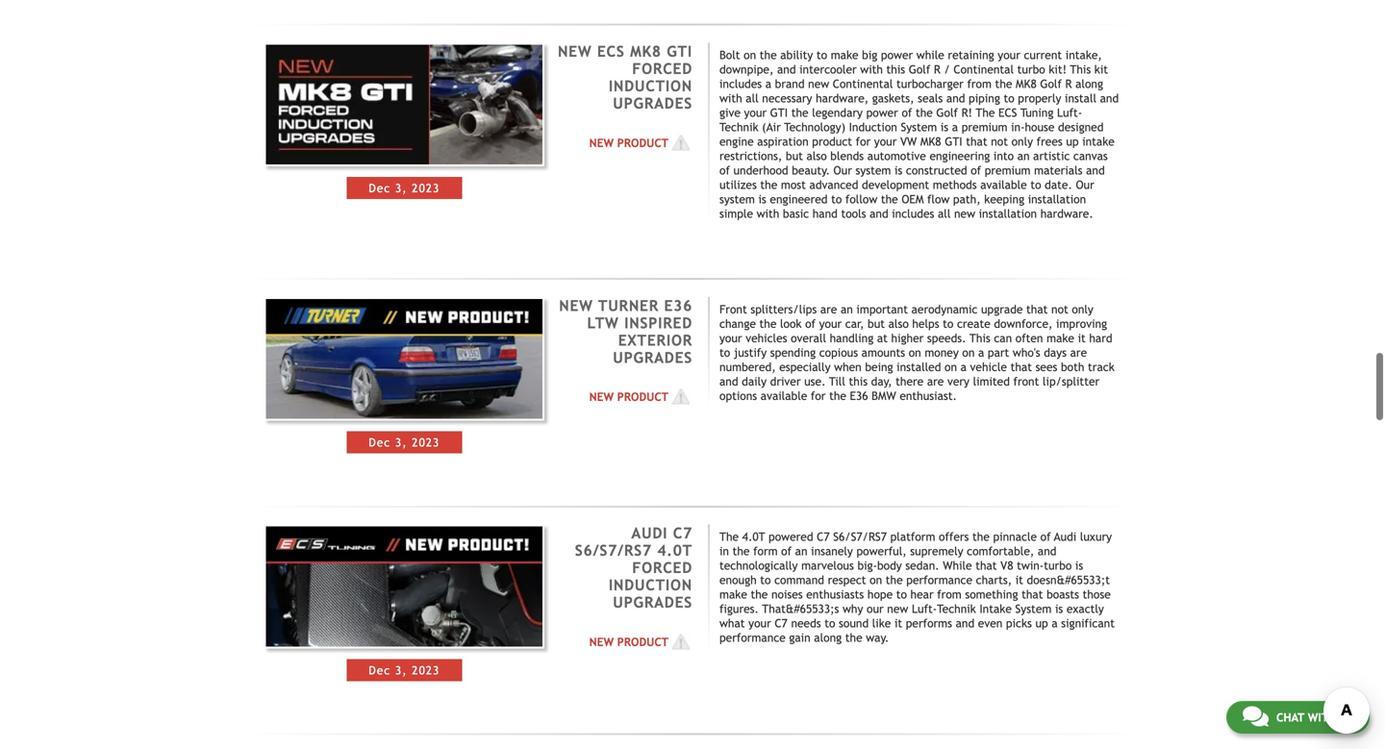 Task type: locate. For each thing, give the bounding box(es) containing it.
very
[[948, 375, 970, 388]]

2 vertical spatial 3,
[[395, 664, 408, 677]]

induction inside the new ecs mk8 gti forced induction upgrades
[[609, 77, 693, 95]]

1 horizontal spatial technik
[[938, 603, 977, 616]]

an
[[1018, 149, 1030, 163], [841, 302, 853, 316], [796, 545, 808, 558]]

comfortable,
[[967, 545, 1035, 558]]

1 horizontal spatial all
[[938, 207, 951, 220]]

2 vertical spatial dec 3, 2023
[[369, 664, 440, 677]]

2 2023 from the top
[[412, 436, 440, 449]]

power right big
[[882, 48, 914, 62]]

0 vertical spatial system
[[901, 120, 938, 134]]

why
[[843, 603, 864, 616]]

also up higher
[[889, 317, 909, 330]]

0 vertical spatial the
[[976, 106, 996, 119]]

0 vertical spatial product
[[618, 136, 669, 150]]

3,
[[395, 182, 408, 195], [395, 436, 408, 449], [395, 664, 408, 677]]

make inside the 4.0t powered c7 s6/s7/rs7 platform offers the pinnacle of audi luxury in the form of an insanely powerful, supremely comfortable, and technologically marvelous big-body sedan. while that v8 twin-turbo is enough to command respect on the performance charts, it doesn&#65533;t make the noises enthusiasts hope to hear from something that boasts those figures. that&#65533;s why our new luft-technik intake system is exactly what your c7 needs to sound like it performs and even picks up a significant performance gain along the way.
[[720, 588, 748, 602]]

1 horizontal spatial it
[[1016, 574, 1024, 587]]

1 vertical spatial all
[[938, 207, 951, 220]]

and down follow
[[870, 207, 889, 220]]

0 horizontal spatial r
[[934, 63, 941, 76]]

technik inside the 4.0t powered c7 s6/s7/rs7 platform offers the pinnacle of audi luxury in the form of an insanely powerful, supremely comfortable, and technologically marvelous big-body sedan. while that v8 twin-turbo is enough to command respect on the performance charts, it doesn&#65533;t make the noises enthusiasts hope to hear from something that boasts those figures. that&#65533;s why our new luft-technik intake system is exactly what your c7 needs to sound like it performs and even picks up a significant performance gain along the way.
[[938, 603, 977, 616]]

1 vertical spatial available
[[761, 389, 808, 403]]

0 vertical spatial available
[[981, 178, 1028, 192]]

the down body
[[886, 574, 903, 587]]

luft- inside the 4.0t powered c7 s6/s7/rs7 platform offers the pinnacle of audi luxury in the form of an insanely powerful, supremely comfortable, and technologically marvelous big-body sedan. while that v8 twin-turbo is enough to command respect on the performance charts, it doesn&#65533;t make the noises enthusiasts hope to hear from something that boasts those figures. that&#65533;s why our new luft-technik intake system is exactly what your c7 needs to sound like it performs and even picks up a significant performance gain along the way.
[[912, 603, 938, 616]]

1 vertical spatial installation
[[979, 207, 1038, 220]]

along inside the 4.0t powered c7 s6/s7/rs7 platform offers the pinnacle of audi luxury in the form of an insanely powerful, supremely comfortable, and technologically marvelous big-body sedan. while that v8 twin-turbo is enough to command respect on the performance charts, it doesn&#65533;t make the noises enthusiasts hope to hear from something that boasts those figures. that&#65533;s why our new luft-technik intake system is exactly what your c7 needs to sound like it performs and even picks up a significant performance gain along the way.
[[814, 631, 842, 645]]

3 dec from the top
[[369, 664, 391, 677]]

new turner e36 ltw inspired exterior upgrades
[[559, 297, 693, 366]]

us
[[1340, 711, 1354, 725]]

helps
[[913, 317, 940, 330]]

and down canvas
[[1087, 164, 1105, 177]]

mk8 inside the new ecs mk8 gti forced induction upgrades
[[630, 43, 662, 60]]

give
[[720, 106, 741, 119]]

with up 'give'
[[720, 91, 743, 105]]

the down till
[[830, 389, 847, 403]]

0 vertical spatial for
[[856, 135, 871, 148]]

lip/splitter
[[1043, 375, 1100, 388]]

1 vertical spatial system
[[1016, 603, 1052, 616]]

even
[[979, 617, 1003, 631]]

something
[[966, 588, 1019, 602]]

product
[[813, 135, 853, 148]]

0 horizontal spatial available
[[761, 389, 808, 403]]

and up brand
[[778, 63, 796, 76]]

2 horizontal spatial gti
[[945, 135, 963, 148]]

system up development
[[856, 164, 892, 177]]

dec down "new ecs mk8 gti forced induction upgrades" image at the top left of the page
[[369, 182, 391, 195]]

c7 inside 'audi c7 s6/s7/rs7 4.0t forced induction upgrades'
[[673, 525, 693, 542]]

your down figures.
[[749, 617, 772, 631]]

2 vertical spatial 2023
[[412, 664, 440, 677]]

3, down new turner e36 ltw inspired exterior upgrades "image"
[[395, 436, 408, 449]]

legendary
[[812, 106, 863, 119]]

0 vertical spatial also
[[807, 149, 827, 163]]

at
[[878, 331, 888, 345]]

on up hope
[[870, 574, 883, 587]]

new down path,
[[955, 207, 976, 220]]

0 horizontal spatial luft-
[[912, 603, 938, 616]]

is down automotive
[[895, 164, 903, 177]]

0 vertical spatial e36
[[665, 297, 693, 314]]

are
[[821, 302, 838, 316], [1071, 346, 1088, 359], [928, 375, 944, 388]]

luft-
[[1058, 106, 1083, 119], [912, 603, 938, 616]]

from inside bolt on the ability to make big power while retaining your current intake, downpipe, and intercooler with this golf r / continental turbo kit! this kit includes a brand new continental turbocharger from the mk8 golf r along with all necessary hardware, gaskets, seals and piping to properly install and give your gti the legendary power of the golf r!  the ecs tuning luft- technik (air technology) induction system is a premium in-house designed engine aspiration product for your vw mk8 gti that not only frees up intake restrictions, but also blends automotive engineering into an artistic canvas of underhood beauty. our system is constructed of premium materials and utilizes the most advanced development methods available to date. our system is engineered to follow the oem flow path, keeping installation simple with basic hand tools and includes all new installation hardware.
[[968, 77, 992, 90]]

1 horizontal spatial system
[[856, 164, 892, 177]]

on up installed
[[909, 346, 922, 359]]

forced inside 'audi c7 s6/s7/rs7 4.0t forced induction upgrades'
[[633, 560, 693, 577]]

2 horizontal spatial are
[[1071, 346, 1088, 359]]

1 vertical spatial induction
[[849, 120, 898, 134]]

make inside front splitters/lips are an important aerodynamic upgrade that not only change the look of your car, but also helps to create downforce, improving your vehicles overall handling at higher speeds. this can often make it hard to justify spending copious amounts on money on a part who's days are numbered, especially when being installed on a vehicle that sees both track and daily driver use. till this day, there are very limited front lip/splitter options available for the e36 bmw enthusiast.
[[1047, 331, 1075, 345]]

your left "car,"
[[820, 317, 842, 330]]

1 horizontal spatial luft-
[[1058, 106, 1083, 119]]

dec for new turner e36 ltw inspired exterior upgrades
[[369, 436, 391, 449]]

mk8 up properly
[[1016, 77, 1037, 90]]

follow
[[846, 193, 878, 206]]

0 vertical spatial dec
[[369, 182, 391, 195]]

from right hear
[[938, 588, 962, 602]]

3 dec 3, 2023 from the top
[[369, 664, 440, 677]]

0 vertical spatial this
[[887, 63, 906, 76]]

1 vertical spatial this
[[849, 375, 868, 388]]

1 vertical spatial dec 3, 2023
[[369, 436, 440, 449]]

2 3, from the top
[[395, 436, 408, 449]]

includes
[[720, 77, 762, 90], [892, 207, 935, 220]]

and up options
[[720, 375, 739, 388]]

0 vertical spatial new
[[809, 77, 830, 90]]

make up intercooler on the top right of the page
[[831, 48, 859, 62]]

new
[[809, 77, 830, 90], [955, 207, 976, 220], [888, 603, 909, 616]]

2 dec 3, 2023 from the top
[[369, 436, 440, 449]]

1 horizontal spatial up
[[1067, 135, 1079, 148]]

forced for 4.0t
[[633, 560, 693, 577]]

1 3, from the top
[[395, 182, 408, 195]]

1 vertical spatial for
[[811, 389, 826, 403]]

change
[[720, 317, 756, 330]]

1 new product from the top
[[590, 136, 669, 150]]

make down enough on the bottom right of the page
[[720, 588, 748, 602]]

includes down downpipe, at the right
[[720, 77, 762, 90]]

0 vertical spatial 4 image
[[669, 133, 693, 152]]

dec for new ecs mk8 gti forced induction upgrades
[[369, 182, 391, 195]]

this inside front splitters/lips are an important aerodynamic upgrade that not only change the look of your car, but also helps to create downforce, improving your vehicles overall handling at higher speeds. this can often make it hard to justify spending copious amounts on money on a part who's days are numbered, especially when being installed on a vehicle that sees both track and daily driver use. till this day, there are very limited front lip/splitter options available for the e36 bmw enthusiast.
[[970, 331, 991, 345]]

4 image left options
[[669, 387, 693, 407]]

upgrades for new ecs mk8 gti forced induction upgrades
[[613, 95, 693, 112]]

the inside bolt on the ability to make big power while retaining your current intake, downpipe, and intercooler with this golf r / continental turbo kit! this kit includes a brand new continental turbocharger from the mk8 golf r along with all necessary hardware, gaskets, seals and piping to properly install and give your gti the legendary power of the golf r!  the ecs tuning luft- technik (air technology) induction system is a premium in-house designed engine aspiration product for your vw mk8 gti that not only frees up intake restrictions, but also blends automotive engineering into an artistic canvas of underhood beauty. our system is constructed of premium materials and utilizes the most advanced development methods available to date. our system is engineered to follow the oem flow path, keeping installation simple with basic hand tools and includes all new installation hardware.
[[976, 106, 996, 119]]

a inside the 4.0t powered c7 s6/s7/rs7 platform offers the pinnacle of audi luxury in the form of an insanely powerful, supremely comfortable, and technologically marvelous big-body sedan. while that v8 twin-turbo is enough to command respect on the performance charts, it doesn&#65533;t make the noises enthusiasts hope to hear from something that boasts those figures. that&#65533;s why our new luft-technik intake system is exactly what your c7 needs to sound like it performs and even picks up a significant performance gain along the way.
[[1052, 617, 1058, 631]]

this
[[887, 63, 906, 76], [849, 375, 868, 388]]

new inside new turner e36 ltw inspired exterior upgrades
[[559, 297, 594, 314]]

1 horizontal spatial c7
[[775, 617, 788, 631]]

0 horizontal spatial also
[[807, 149, 827, 163]]

this down create
[[970, 331, 991, 345]]

only inside bolt on the ability to make big power while retaining your current intake, downpipe, and intercooler with this golf r / continental turbo kit! this kit includes a brand new continental turbocharger from the mk8 golf r along with all necessary hardware, gaskets, seals and piping to properly install and give your gti the legendary power of the golf r!  the ecs tuning luft- technik (air technology) induction system is a premium in-house designed engine aspiration product for your vw mk8 gti that not only frees up intake restrictions, but also blends automotive engineering into an artistic canvas of underhood beauty. our system is constructed of premium materials and utilizes the most advanced development methods available to date. our system is engineered to follow the oem flow path, keeping installation simple with basic hand tools and includes all new installation hardware.
[[1012, 135, 1034, 148]]

1 horizontal spatial an
[[841, 302, 853, 316]]

a up vehicle
[[979, 346, 985, 359]]

dec 3, 2023
[[369, 182, 440, 195], [369, 436, 440, 449], [369, 664, 440, 677]]

1 vertical spatial e36
[[850, 389, 869, 403]]

0 vertical spatial it
[[1078, 331, 1086, 345]]

daily
[[742, 375, 767, 388]]

1 dec 3, 2023 link from the top
[[264, 43, 545, 226]]

new product for audi c7 s6/s7/rs7 4.0t forced induction upgrades
[[590, 636, 669, 649]]

3 upgrades from the top
[[613, 594, 693, 612]]

for inside bolt on the ability to make big power while retaining your current intake, downpipe, and intercooler with this golf r / continental turbo kit! this kit includes a brand new continental turbocharger from the mk8 golf r along with all necessary hardware, gaskets, seals and piping to properly install and give your gti the legendary power of the golf r!  the ecs tuning luft- technik (air technology) induction system is a premium in-house designed engine aspiration product for your vw mk8 gti that not only frees up intake restrictions, but also blends automotive engineering into an artistic canvas of underhood beauty. our system is constructed of premium materials and utilizes the most advanced development methods available to date. our system is engineered to follow the oem flow path, keeping installation simple with basic hand tools and includes all new installation hardware.
[[856, 135, 871, 148]]

0 horizontal spatial golf
[[909, 63, 931, 76]]

0 vertical spatial induction
[[609, 77, 693, 95]]

s6/s7/rs7 inside the 4.0t powered c7 s6/s7/rs7 platform offers the pinnacle of audi luxury in the form of an insanely powerful, supremely comfortable, and technologically marvelous big-body sedan. while that v8 twin-turbo is enough to command respect on the performance charts, it doesn&#65533;t make the noises enthusiasts hope to hear from something that boasts those figures. that&#65533;s why our new luft-technik intake system is exactly what your c7 needs to sound like it performs and even picks up a significant performance gain along the way.
[[834, 530, 887, 544]]

chat
[[1277, 711, 1305, 725]]

an up "car,"
[[841, 302, 853, 316]]

3, for new turner e36 ltw inspired exterior upgrades
[[395, 436, 408, 449]]

also inside bolt on the ability to make big power while retaining your current intake, downpipe, and intercooler with this golf r / continental turbo kit! this kit includes a brand new continental turbocharger from the mk8 golf r along with all necessary hardware, gaskets, seals and piping to properly install and give your gti the legendary power of the golf r!  the ecs tuning luft- technik (air technology) induction system is a premium in-house designed engine aspiration product for your vw mk8 gti that not only frees up intake restrictions, but also blends automotive engineering into an artistic canvas of underhood beauty. our system is constructed of premium materials and utilizes the most advanced development methods available to date. our system is engineered to follow the oem flow path, keeping installation simple with basic hand tools and includes all new installation hardware.
[[807, 149, 827, 163]]

all down downpipe, at the right
[[746, 91, 759, 105]]

1 vertical spatial premium
[[985, 164, 1031, 177]]

2 vertical spatial gti
[[945, 135, 963, 148]]

day,
[[872, 375, 893, 388]]

upgrades down inspired
[[613, 349, 693, 366]]

1 vertical spatial luft-
[[912, 603, 938, 616]]

upgrades left 'give'
[[613, 95, 693, 112]]

1 vertical spatial are
[[1071, 346, 1088, 359]]

hand
[[813, 207, 838, 220]]

dec down audi c7 s6/s7/rs7 4.0t forced induction upgrades image
[[369, 664, 391, 677]]

2 vertical spatial upgrades
[[613, 594, 693, 612]]

system up picks
[[1016, 603, 1052, 616]]

2 upgrades from the top
[[613, 349, 693, 366]]

not inside bolt on the ability to make big power while retaining your current intake, downpipe, and intercooler with this golf r / continental turbo kit! this kit includes a brand new continental turbocharger from the mk8 golf r along with all necessary hardware, gaskets, seals and piping to properly install and give your gti the legendary power of the golf r!  the ecs tuning luft- technik (air technology) induction system is a premium in-house designed engine aspiration product for your vw mk8 gti that not only frees up intake restrictions, but also blends automotive engineering into an artistic canvas of underhood beauty. our system is constructed of premium materials and utilizes the most advanced development methods available to date. our system is engineered to follow the oem flow path, keeping installation simple with basic hand tools and includes all new installation hardware.
[[992, 135, 1009, 148]]

mk8
[[630, 43, 662, 60], [1016, 77, 1037, 90], [921, 135, 942, 148]]

0 horizontal spatial e36
[[665, 297, 693, 314]]

1 horizontal spatial but
[[868, 317, 885, 330]]

but inside bolt on the ability to make big power while retaining your current intake, downpipe, and intercooler with this golf r / continental turbo kit! this kit includes a brand new continental turbocharger from the mk8 golf r along with all necessary hardware, gaskets, seals and piping to properly install and give your gti the legendary power of the golf r!  the ecs tuning luft- technik (air technology) induction system is a premium in-house designed engine aspiration product for your vw mk8 gti that not only frees up intake restrictions, but also blends automotive engineering into an artistic canvas of underhood beauty. our system is constructed of premium materials and utilizes the most advanced development methods available to date. our system is engineered to follow the oem flow path, keeping installation simple with basic hand tools and includes all new installation hardware.
[[786, 149, 804, 163]]

0 horizontal spatial gti
[[667, 43, 693, 60]]

dec 3, 2023 link for audi c7 s6/s7/rs7 4.0t forced induction upgrades
[[264, 525, 545, 682]]

new product
[[590, 136, 669, 150], [590, 390, 669, 404], [590, 636, 669, 649]]

only
[[1012, 135, 1034, 148], [1073, 302, 1094, 316]]

1 product from the top
[[618, 136, 669, 150]]

gti up (air
[[771, 106, 788, 119]]

0 vertical spatial forced
[[633, 60, 693, 77]]

0 horizontal spatial audi
[[632, 525, 668, 542]]

to left justify
[[720, 346, 731, 359]]

0 vertical spatial only
[[1012, 135, 1034, 148]]

upgrades up 4 icon
[[613, 594, 693, 612]]

noises
[[772, 588, 803, 602]]

1 4 image from the top
[[669, 133, 693, 152]]

and inside front splitters/lips are an important aerodynamic upgrade that not only change the look of your car, but also helps to create downforce, improving your vehicles overall handling at higher speeds. this can often make it hard to justify spending copious amounts on money on a part who's days are numbered, especially when being installed on a vehicle that sees both track and daily driver use. till this day, there are very limited front lip/splitter options available for the e36 bmw enthusiast.
[[720, 375, 739, 388]]

house
[[1025, 120, 1055, 134]]

audi inside the 4.0t powered c7 s6/s7/rs7 platform offers the pinnacle of audi luxury in the form of an insanely powerful, supremely comfortable, and technologically marvelous big-body sedan. while that v8 twin-turbo is enough to command respect on the performance charts, it doesn&#65533;t make the noises enthusiasts hope to hear from something that boasts those figures. that&#65533;s why our new luft-technik intake system is exactly what your c7 needs to sound like it performs and even picks up a significant performance gain along the way.
[[1055, 530, 1077, 544]]

4 image
[[669, 133, 693, 152], [669, 387, 693, 407]]

charts,
[[976, 574, 1013, 587]]

new down intercooler on the top right of the page
[[809, 77, 830, 90]]

that
[[966, 135, 988, 148], [1027, 302, 1048, 316], [1011, 360, 1033, 374], [976, 559, 998, 573], [1022, 588, 1044, 602]]

new inside the 4.0t powered c7 s6/s7/rs7 platform offers the pinnacle of audi luxury in the form of an insanely powerful, supremely comfortable, and technologically marvelous big-body sedan. while that v8 twin-turbo is enough to command respect on the performance charts, it doesn&#65533;t make the noises enthusiasts hope to hear from something that boasts those figures. that&#65533;s why our new luft-technik intake system is exactly what your c7 needs to sound like it performs and even picks up a significant performance gain along the way.
[[888, 603, 909, 616]]

3 2023 from the top
[[412, 664, 440, 677]]

car,
[[846, 317, 865, 330]]

is down underhood
[[759, 193, 767, 206]]

0 vertical spatial 3,
[[395, 182, 408, 195]]

system
[[901, 120, 938, 134], [1016, 603, 1052, 616]]

up right picks
[[1036, 617, 1049, 631]]

gain
[[790, 631, 811, 645]]

4 image for new turner e36 ltw inspired exterior upgrades
[[669, 387, 693, 407]]

new ecs mk8 gti forced induction upgrades
[[558, 43, 693, 112]]

forced inside the new ecs mk8 gti forced induction upgrades
[[633, 60, 693, 77]]

0 vertical spatial all
[[746, 91, 759, 105]]

1 vertical spatial but
[[868, 317, 885, 330]]

1 vertical spatial up
[[1036, 617, 1049, 631]]

1 vertical spatial along
[[814, 631, 842, 645]]

1 upgrades from the top
[[613, 95, 693, 112]]

0 vertical spatial continental
[[954, 63, 1014, 76]]

dec 3, 2023 down audi c7 s6/s7/rs7 4.0t forced induction upgrades image
[[369, 664, 440, 677]]

that inside bolt on the ability to make big power while retaining your current intake, downpipe, and intercooler with this golf r / continental turbo kit! this kit includes a brand new continental turbocharger from the mk8 golf r along with all necessary hardware, gaskets, seals and piping to properly install and give your gti the legendary power of the golf r!  the ecs tuning luft- technik (air technology) induction system is a premium in-house designed engine aspiration product for your vw mk8 gti that not only frees up intake restrictions, but also blends automotive engineering into an artistic canvas of underhood beauty. our system is constructed of premium materials and utilizes the most advanced development methods available to date. our system is engineered to follow the oem flow path, keeping installation simple with basic hand tools and includes all new installation hardware.
[[966, 135, 988, 148]]

an inside front splitters/lips are an important aerodynamic upgrade that not only change the look of your car, but also helps to create downforce, improving your vehicles overall handling at higher speeds. this can often make it hard to justify spending copious amounts on money on a part who's days are numbered, especially when being installed on a vehicle that sees both track and daily driver use. till this day, there are very limited front lip/splitter options available for the e36 bmw enthusiast.
[[841, 302, 853, 316]]

ability
[[781, 48, 814, 62]]

(air
[[762, 120, 781, 134]]

dec for audi c7 s6/s7/rs7 4.0t forced induction upgrades
[[369, 664, 391, 677]]

4.0t inside 'audi c7 s6/s7/rs7 4.0t forced induction upgrades'
[[658, 542, 693, 560]]

forced for gti
[[633, 60, 693, 77]]

2023
[[412, 182, 440, 195], [412, 436, 440, 449], [412, 664, 440, 677]]

powerful,
[[857, 545, 907, 558]]

1 horizontal spatial continental
[[954, 63, 1014, 76]]

for down use.
[[811, 389, 826, 403]]

1 vertical spatial includes
[[892, 207, 935, 220]]

and up twin-
[[1038, 545, 1057, 558]]

luft- down hear
[[912, 603, 938, 616]]

dec down new turner e36 ltw inspired exterior upgrades "image"
[[369, 436, 391, 449]]

3 dec 3, 2023 link from the top
[[264, 525, 545, 682]]

make
[[831, 48, 859, 62], [1047, 331, 1075, 345], [720, 588, 748, 602]]

along inside bolt on the ability to make big power while retaining your current intake, downpipe, and intercooler with this golf r / continental turbo kit! this kit includes a brand new continental turbocharger from the mk8 golf r along with all necessary hardware, gaskets, seals and piping to properly install and give your gti the legendary power of the golf r!  the ecs tuning luft- technik (air technology) induction system is a premium in-house designed engine aspiration product for your vw mk8 gti that not only frees up intake restrictions, but also blends automotive engineering into an artistic canvas of underhood beauty. our system is constructed of premium materials and utilizes the most advanced development methods available to date. our system is engineered to follow the oem flow path, keeping installation simple with basic hand tools and includes all new installation hardware.
[[1076, 77, 1104, 90]]

3 new product from the top
[[590, 636, 669, 649]]

respect
[[828, 574, 867, 587]]

3, for new ecs mk8 gti forced induction upgrades
[[395, 182, 408, 195]]

2 4 image from the top
[[669, 387, 693, 407]]

1 2023 from the top
[[412, 182, 440, 195]]

1 vertical spatial not
[[1052, 302, 1069, 316]]

bolt on the ability to make big power while retaining your current intake, downpipe, and intercooler with this golf r / continental turbo kit! this kit includes a brand new continental turbocharger from the mk8 golf r along with all necessary hardware, gaskets, seals and piping to properly install and give your gti the legendary power of the golf r!  the ecs tuning luft- technik (air technology) induction system is a premium in-house designed engine aspiration product for your vw mk8 gti that not only frees up intake restrictions, but also blends automotive engineering into an artistic canvas of underhood beauty. our system is constructed of premium materials and utilizes the most advanced development methods available to date. our system is engineered to follow the oem flow path, keeping installation simple with basic hand tools and includes all new installation hardware.
[[720, 48, 1119, 220]]

4.0t left in
[[658, 542, 693, 560]]

turbo
[[1018, 63, 1046, 76], [1044, 559, 1072, 573]]

1 horizontal spatial available
[[981, 178, 1028, 192]]

0 vertical spatial dec 3, 2023
[[369, 182, 440, 195]]

new product down exterior
[[590, 390, 669, 404]]

this down intake,
[[1071, 63, 1092, 76]]

0 horizontal spatial it
[[895, 617, 903, 631]]

are up enthusiast.
[[928, 375, 944, 388]]

0 vertical spatial this
[[1071, 63, 1092, 76]]

hope
[[868, 588, 893, 602]]

golf left r!
[[937, 106, 959, 119]]

2 new product from the top
[[590, 390, 669, 404]]

not up into
[[992, 135, 1009, 148]]

an inside bolt on the ability to make big power while retaining your current intake, downpipe, and intercooler with this golf r / continental turbo kit! this kit includes a brand new continental turbocharger from the mk8 golf r along with all necessary hardware, gaskets, seals and piping to properly install and give your gti the legendary power of the golf r!  the ecs tuning luft- technik (air technology) induction system is a premium in-house designed engine aspiration product for your vw mk8 gti that not only frees up intake restrictions, but also blends automotive engineering into an artistic canvas of underhood beauty. our system is constructed of premium materials and utilizes the most advanced development methods available to date. our system is engineered to follow the oem flow path, keeping installation simple with basic hand tools and includes all new installation hardware.
[[1018, 149, 1030, 163]]

1 horizontal spatial from
[[968, 77, 992, 90]]

but down aspiration
[[786, 149, 804, 163]]

audi c7 s6/s7/rs7 4.0t forced induction upgrades link
[[575, 525, 693, 612]]

it down improving
[[1078, 331, 1086, 345]]

1 vertical spatial technik
[[938, 603, 977, 616]]

properly
[[1019, 91, 1062, 105]]

s6/s7/rs7 inside 'audi c7 s6/s7/rs7 4.0t forced induction upgrades'
[[575, 542, 652, 560]]

1 vertical spatial it
[[1016, 574, 1024, 587]]

1 vertical spatial only
[[1073, 302, 1094, 316]]

and right install
[[1101, 91, 1119, 105]]

what
[[720, 617, 745, 631]]

1 dec 3, 2023 from the top
[[369, 182, 440, 195]]

to left sound
[[825, 617, 836, 631]]

to up speeds.
[[943, 317, 954, 330]]

form
[[754, 545, 778, 558]]

dec 3, 2023 link for new turner e36 ltw inspired exterior upgrades
[[264, 297, 545, 454]]

2 vertical spatial induction
[[609, 577, 693, 594]]

1 vertical spatial r
[[1066, 77, 1073, 90]]

2 horizontal spatial it
[[1078, 331, 1086, 345]]

kit!
[[1049, 63, 1067, 76]]

available inside bolt on the ability to make big power while retaining your current intake, downpipe, and intercooler with this golf r / continental turbo kit! this kit includes a brand new continental turbocharger from the mk8 golf r along with all necessary hardware, gaskets, seals and piping to properly install and give your gti the legendary power of the golf r!  the ecs tuning luft- technik (air technology) induction system is a premium in-house designed engine aspiration product for your vw mk8 gti that not only frees up intake restrictions, but also blends automotive engineering into an artistic canvas of underhood beauty. our system is constructed of premium materials and utilizes the most advanced development methods available to date. our system is engineered to follow the oem flow path, keeping installation simple with basic hand tools and includes all new installation hardware.
[[981, 178, 1028, 192]]

0 vertical spatial upgrades
[[613, 95, 693, 112]]

performance down sedan.
[[907, 574, 973, 587]]

only down in-
[[1012, 135, 1034, 148]]

enthusiasts
[[807, 588, 865, 602]]

hardware,
[[816, 91, 869, 105]]

4.0t
[[743, 530, 766, 544], [658, 542, 693, 560]]

of up utilizes
[[720, 164, 730, 177]]

create
[[958, 317, 991, 330]]

exactly
[[1067, 603, 1105, 616]]

make up days
[[1047, 331, 1075, 345]]

upgrades inside the new ecs mk8 gti forced induction upgrades
[[613, 95, 693, 112]]

induction inside 'audi c7 s6/s7/rs7 4.0t forced induction upgrades'
[[609, 577, 693, 594]]

induction for c7
[[609, 577, 693, 594]]

your left current
[[998, 48, 1021, 62]]

1 vertical spatial forced
[[633, 560, 693, 577]]

e36 up exterior
[[665, 297, 693, 314]]

this up gaskets,
[[887, 63, 906, 76]]

on inside bolt on the ability to make big power while retaining your current intake, downpipe, and intercooler with this golf r / continental turbo kit! this kit includes a brand new continental turbocharger from the mk8 golf r along with all necessary hardware, gaskets, seals and piping to properly install and give your gti the legendary power of the golf r!  the ecs tuning luft- technik (air technology) induction system is a premium in-house designed engine aspiration product for your vw mk8 gti that not only frees up intake restrictions, but also blends automotive engineering into an artistic canvas of underhood beauty. our system is constructed of premium materials and utilizes the most advanced development methods available to date. our system is engineered to follow the oem flow path, keeping installation simple with basic hand tools and includes all new installation hardware.
[[744, 48, 757, 62]]

2 dec from the top
[[369, 436, 391, 449]]

the down necessary
[[792, 106, 809, 119]]

limited
[[974, 375, 1010, 388]]

overall
[[791, 331, 827, 345]]

and
[[778, 63, 796, 76], [947, 91, 966, 105], [1101, 91, 1119, 105], [1087, 164, 1105, 177], [870, 207, 889, 220], [720, 375, 739, 388], [1038, 545, 1057, 558], [956, 617, 975, 631]]

2 forced from the top
[[633, 560, 693, 577]]

big
[[862, 48, 878, 62]]

your up automotive
[[875, 135, 897, 148]]

1 horizontal spatial only
[[1073, 302, 1094, 316]]

new turner e36 ltw inspired exterior upgrades link
[[559, 297, 693, 366]]

1 vertical spatial system
[[720, 193, 755, 206]]

3, down "new ecs mk8 gti forced induction upgrades" image at the top left of the page
[[395, 182, 408, 195]]

includes down oem
[[892, 207, 935, 220]]

this
[[1071, 63, 1092, 76], [970, 331, 991, 345]]

0 vertical spatial luft-
[[1058, 106, 1083, 119]]

1 vertical spatial 4 image
[[669, 387, 693, 407]]

to down 'advanced'
[[832, 193, 842, 206]]

speeds.
[[928, 331, 967, 345]]

technik up engine
[[720, 120, 759, 134]]

3, down audi c7 s6/s7/rs7 4.0t forced induction upgrades image
[[395, 664, 408, 677]]

1 vertical spatial make
[[1047, 331, 1075, 345]]

frees
[[1037, 135, 1063, 148]]

the up in
[[720, 530, 739, 544]]

1 vertical spatial 3,
[[395, 436, 408, 449]]

intake,
[[1066, 48, 1103, 62]]

0 horizontal spatial this
[[849, 375, 868, 388]]

sound
[[839, 617, 869, 631]]

power
[[882, 48, 914, 62], [867, 106, 899, 119]]

0 horizontal spatial along
[[814, 631, 842, 645]]

ltw
[[588, 314, 619, 332]]

2 vertical spatial new product
[[590, 636, 669, 649]]

turbo down current
[[1018, 63, 1046, 76]]

who's
[[1013, 346, 1041, 359]]

only inside front splitters/lips are an important aerodynamic upgrade that not only change the look of your car, but also helps to create downforce, improving your vehicles overall handling at higher speeds. this can often make it hard to justify spending copious amounts on money on a part who's days are numbered, especially when being installed on a vehicle that sees both track and daily driver use. till this day, there are very limited front lip/splitter options available for the e36 bmw enthusiast.
[[1073, 302, 1094, 316]]

it right like
[[895, 617, 903, 631]]

of up overall
[[806, 317, 816, 330]]

marvelous
[[802, 559, 854, 573]]

2 horizontal spatial make
[[1047, 331, 1075, 345]]

it inside front splitters/lips are an important aerodynamic upgrade that not only change the look of your car, but also helps to create downforce, improving your vehicles overall handling at higher speeds. this can often make it hard to justify spending copious amounts on money on a part who's days are numbered, especially when being installed on a vehicle that sees both track and daily driver use. till this day, there are very limited front lip/splitter options available for the e36 bmw enthusiast.
[[1078, 331, 1086, 345]]

e36 inside new turner e36 ltw inspired exterior upgrades
[[665, 297, 693, 314]]

2023 down "new ecs mk8 gti forced induction upgrades" image at the top left of the page
[[412, 182, 440, 195]]

that up engineering
[[966, 135, 988, 148]]

turbo inside the 4.0t powered c7 s6/s7/rs7 platform offers the pinnacle of audi luxury in the form of an insanely powerful, supremely comfortable, and technologically marvelous big-body sedan. while that v8 twin-turbo is enough to command respect on the performance charts, it doesn&#65533;t make the noises enthusiasts hope to hear from something that boasts those figures. that&#65533;s why our new luft-technik intake system is exactly what your c7 needs to sound like it performs and even picks up a significant performance gain along the way.
[[1044, 559, 1072, 573]]

turbo inside bolt on the ability to make big power while retaining your current intake, downpipe, and intercooler with this golf r / continental turbo kit! this kit includes a brand new continental turbocharger from the mk8 golf r along with all necessary hardware, gaskets, seals and piping to properly install and give your gti the legendary power of the golf r!  the ecs tuning luft- technik (air technology) induction system is a premium in-house designed engine aspiration product for your vw mk8 gti that not only frees up intake restrictions, but also blends automotive engineering into an artistic canvas of underhood beauty. our system is constructed of premium materials and utilizes the most advanced development methods available to date. our system is engineered to follow the oem flow path, keeping installation simple with basic hand tools and includes all new installation hardware.
[[1018, 63, 1046, 76]]

2 vertical spatial mk8
[[921, 135, 942, 148]]

from inside the 4.0t powered c7 s6/s7/rs7 platform offers the pinnacle of audi luxury in the form of an insanely powerful, supremely comfortable, and technologically marvelous big-body sedan. while that v8 twin-turbo is enough to command respect on the performance charts, it doesn&#65533;t make the noises enthusiasts hope to hear from something that boasts those figures. that&#65533;s why our new luft-technik intake system is exactly what your c7 needs to sound like it performs and even picks up a significant performance gain along the way.
[[938, 588, 962, 602]]

2 vertical spatial make
[[720, 588, 748, 602]]

on up downpipe, at the right
[[744, 48, 757, 62]]

constructed
[[906, 164, 968, 177]]

upgrades inside 'audi c7 s6/s7/rs7 4.0t forced induction upgrades'
[[613, 594, 693, 612]]

track
[[1089, 360, 1115, 374]]

1 dec from the top
[[369, 182, 391, 195]]

your down "change"
[[720, 331, 743, 345]]

upgrades inside new turner e36 ltw inspired exterior upgrades
[[613, 349, 693, 366]]

is down 'seals'
[[941, 120, 949, 134]]

0 horizontal spatial for
[[811, 389, 826, 403]]

up down designed
[[1067, 135, 1079, 148]]

it
[[1078, 331, 1086, 345], [1016, 574, 1024, 587], [895, 617, 903, 631]]

while
[[943, 559, 973, 573]]

dec 3, 2023 for audi c7 s6/s7/rs7 4.0t forced induction upgrades
[[369, 664, 440, 677]]

not inside front splitters/lips are an important aerodynamic upgrade that not only change the look of your car, but also helps to create downforce, improving your vehicles overall handling at higher speeds. this can often make it hard to justify spending copious amounts on money on a part who's days are numbered, especially when being installed on a vehicle that sees both track and daily driver use. till this day, there are very limited front lip/splitter options available for the e36 bmw enthusiast.
[[1052, 302, 1069, 316]]

3 3, from the top
[[395, 664, 408, 677]]

is up doesn&#65533;t
[[1076, 559, 1084, 573]]

luxury
[[1081, 530, 1113, 544]]

along up install
[[1076, 77, 1104, 90]]

1 forced from the top
[[633, 60, 693, 77]]

in
[[720, 545, 729, 558]]

0 horizontal spatial performance
[[720, 631, 786, 645]]

0 horizontal spatial includes
[[720, 77, 762, 90]]

1 horizontal spatial mk8
[[921, 135, 942, 148]]

with left us
[[1309, 711, 1337, 725]]

2023 for new turner e36 ltw inspired exterior upgrades
[[412, 436, 440, 449]]

1 horizontal spatial the
[[976, 106, 996, 119]]

4 image left engine
[[669, 133, 693, 152]]

our down blends at the right top
[[834, 164, 853, 177]]

2 dec 3, 2023 link from the top
[[264, 297, 545, 454]]

1 vertical spatial new product
[[590, 390, 669, 404]]

0 horizontal spatial s6/s7/rs7
[[575, 542, 652, 560]]

2 product from the top
[[618, 390, 669, 404]]

continental up hardware,
[[833, 77, 894, 90]]

induction for ecs
[[609, 77, 693, 95]]

system inside the 4.0t powered c7 s6/s7/rs7 platform offers the pinnacle of audi luxury in the form of an insanely powerful, supremely comfortable, and technologically marvelous big-body sedan. while that v8 twin-turbo is enough to command respect on the performance charts, it doesn&#65533;t make the noises enthusiasts hope to hear from something that boasts those figures. that&#65533;s why our new luft-technik intake system is exactly what your c7 needs to sound like it performs and even picks up a significant performance gain along the way.
[[1016, 603, 1052, 616]]

3 product from the top
[[618, 636, 669, 649]]

0 vertical spatial turbo
[[1018, 63, 1046, 76]]

amounts
[[862, 346, 906, 359]]



Task type: describe. For each thing, give the bounding box(es) containing it.
0 horizontal spatial our
[[834, 164, 853, 177]]

the up vehicles
[[760, 317, 777, 330]]

the up piping
[[996, 77, 1013, 90]]

use.
[[805, 375, 826, 388]]

of right pinnacle
[[1041, 530, 1051, 544]]

methods
[[933, 178, 977, 192]]

our
[[867, 603, 884, 616]]

product for new turner e36 ltw inspired exterior upgrades
[[618, 390, 669, 404]]

audi c7 s6/s7/rs7 4.0t forced induction upgrades
[[575, 525, 693, 612]]

a up engineering
[[953, 120, 959, 134]]

front
[[1014, 375, 1040, 388]]

picks
[[1007, 617, 1033, 631]]

bmw
[[872, 389, 897, 403]]

new for new turner e36 ltw inspired exterior upgrades
[[590, 390, 614, 404]]

seals
[[918, 91, 943, 105]]

brand
[[775, 77, 805, 90]]

copious
[[820, 346, 859, 359]]

hard
[[1090, 331, 1113, 345]]

dec 3, 2023 for new turner e36 ltw inspired exterior upgrades
[[369, 436, 440, 449]]

significant
[[1062, 617, 1115, 631]]

that down twin-
[[1022, 588, 1044, 602]]

of down gaskets,
[[902, 106, 913, 119]]

being
[[866, 360, 894, 374]]

driver
[[771, 375, 801, 388]]

your inside the 4.0t powered c7 s6/s7/rs7 platform offers the pinnacle of audi luxury in the form of an insanely powerful, supremely comfortable, and technologically marvelous big-body sedan. while that v8 twin-turbo is enough to command respect on the performance charts, it doesn&#65533;t make the noises enthusiasts hope to hear from something that boasts those figures. that&#65533;s why our new luft-technik intake system is exactly what your c7 needs to sound like it performs and even picks up a significant performance gain along the way.
[[749, 617, 772, 631]]

pinnacle
[[994, 530, 1038, 544]]

intake
[[980, 603, 1012, 616]]

hardware.
[[1041, 207, 1094, 220]]

0 horizontal spatial new
[[809, 77, 830, 90]]

1 horizontal spatial gti
[[771, 106, 788, 119]]

a up the very
[[961, 360, 967, 374]]

supremely
[[911, 545, 964, 558]]

of down engineering
[[971, 164, 982, 177]]

improving
[[1057, 317, 1108, 330]]

2023 for new ecs mk8 gti forced induction upgrades
[[412, 182, 440, 195]]

dec 3, 2023 link for new ecs mk8 gti forced induction upgrades
[[264, 43, 545, 226]]

the up comfortable,
[[973, 530, 990, 544]]

2 horizontal spatial mk8
[[1016, 77, 1037, 90]]

that up downforce,
[[1027, 302, 1048, 316]]

this inside bolt on the ability to make big power while retaining your current intake, downpipe, and intercooler with this golf r / continental turbo kit! this kit includes a brand new continental turbocharger from the mk8 golf r along with all necessary hardware, gaskets, seals and piping to properly install and give your gti the legendary power of the golf r!  the ecs tuning luft- technik (air technology) induction system is a premium in-house designed engine aspiration product for your vw mk8 gti that not only frees up intake restrictions, but also blends automotive engineering into an artistic canvas of underhood beauty. our system is constructed of premium materials and utilizes the most advanced development methods available to date. our system is engineered to follow the oem flow path, keeping installation simple with basic hand tools and includes all new installation hardware.
[[1071, 63, 1092, 76]]

up inside bolt on the ability to make big power while retaining your current intake, downpipe, and intercooler with this golf r / continental turbo kit! this kit includes a brand new continental turbocharger from the mk8 golf r along with all necessary hardware, gaskets, seals and piping to properly install and give your gti the legendary power of the golf r!  the ecs tuning luft- technik (air technology) induction system is a premium in-house designed engine aspiration product for your vw mk8 gti that not only frees up intake restrictions, but also blends automotive engineering into an artistic canvas of underhood beauty. our system is constructed of premium materials and utilizes the most advanced development methods available to date. our system is engineered to follow the oem flow path, keeping installation simple with basic hand tools and includes all new installation hardware.
[[1067, 135, 1079, 148]]

an inside the 4.0t powered c7 s6/s7/rs7 platform offers the pinnacle of audi luxury in the form of an insanely powerful, supremely comfortable, and technologically marvelous big-body sedan. while that v8 twin-turbo is enough to command respect on the performance charts, it doesn&#65533;t make the noises enthusiasts hope to hear from something that boasts those figures. that&#65533;s why our new luft-technik intake system is exactly what your c7 needs to sound like it performs and even picks up a significant performance gain along the way.
[[796, 545, 808, 558]]

/
[[945, 63, 951, 76]]

1 vertical spatial continental
[[833, 77, 894, 90]]

to down technologically
[[761, 574, 771, 587]]

4 image for new ecs mk8 gti forced induction upgrades
[[669, 133, 693, 152]]

to left date. on the top right
[[1031, 178, 1042, 192]]

on up vehicle
[[963, 346, 975, 359]]

available inside front splitters/lips are an important aerodynamic upgrade that not only change the look of your car, but also helps to create downforce, improving your vehicles overall handling at higher speeds. this can often make it hard to justify spending copious amounts on money on a part who's days are numbered, especially when being installed on a vehicle that sees both track and daily driver use. till this day, there are very limited front lip/splitter options available for the e36 bmw enthusiast.
[[761, 389, 808, 403]]

upgrades for new turner e36 ltw inspired exterior upgrades
[[613, 349, 693, 366]]

1 horizontal spatial includes
[[892, 207, 935, 220]]

and up r!
[[947, 91, 966, 105]]

new product for new turner e36 ltw inspired exterior upgrades
[[590, 390, 669, 404]]

the up downpipe, at the right
[[760, 48, 777, 62]]

justify
[[734, 346, 767, 359]]

a left brand
[[766, 77, 772, 90]]

new for new ecs mk8 gti forced induction upgrades
[[590, 136, 614, 150]]

handling
[[830, 331, 874, 345]]

way.
[[866, 631, 890, 645]]

technologically
[[720, 559, 798, 573]]

that&#65533;s
[[763, 603, 840, 616]]

most
[[781, 178, 806, 192]]

often
[[1016, 331, 1044, 345]]

ecs inside the new ecs mk8 gti forced induction upgrades
[[598, 43, 625, 60]]

downforce,
[[995, 317, 1053, 330]]

especially
[[780, 360, 831, 374]]

1 vertical spatial golf
[[1041, 77, 1062, 90]]

those
[[1083, 588, 1111, 602]]

ecs inside bolt on the ability to make big power while retaining your current intake, downpipe, and intercooler with this golf r / continental turbo kit! this kit includes a brand new continental turbocharger from the mk8 golf r along with all necessary hardware, gaskets, seals and piping to properly install and give your gti the legendary power of the golf r!  the ecs tuning luft- technik (air technology) induction system is a premium in-house designed engine aspiration product for your vw mk8 gti that not only frees up intake restrictions, but also blends automotive engineering into an artistic canvas of underhood beauty. our system is constructed of premium materials and utilizes the most advanced development methods available to date. our system is engineered to follow the oem flow path, keeping installation simple with basic hand tools and includes all new installation hardware.
[[999, 106, 1018, 119]]

restrictions,
[[720, 149, 783, 163]]

to left hear
[[897, 588, 907, 602]]

dec 3, 2023 for new ecs mk8 gti forced induction upgrades
[[369, 182, 440, 195]]

1 horizontal spatial r
[[1066, 77, 1073, 90]]

install
[[1065, 91, 1097, 105]]

of inside front splitters/lips are an important aerodynamic upgrade that not only change the look of your car, but also helps to create downforce, improving your vehicles overall handling at higher speeds. this can often make it hard to justify spending copious amounts on money on a part who's days are numbered, especially when being installed on a vehicle that sees both track and daily driver use. till this day, there are very limited front lip/splitter options available for the e36 bmw enthusiast.
[[806, 317, 816, 330]]

2023 for audi c7 s6/s7/rs7 4.0t forced induction upgrades
[[412, 664, 440, 677]]

simple
[[720, 207, 754, 220]]

2 horizontal spatial c7
[[817, 530, 830, 544]]

insanely
[[811, 545, 854, 558]]

tools
[[842, 207, 867, 220]]

3, for audi c7 s6/s7/rs7 4.0t forced induction upgrades
[[395, 664, 408, 677]]

0 vertical spatial installation
[[1029, 193, 1087, 206]]

and left even
[[956, 617, 975, 631]]

this inside front splitters/lips are an important aerodynamic upgrade that not only change the look of your car, but also helps to create downforce, improving your vehicles overall handling at higher speeds. this can often make it hard to justify spending copious amounts on money on a part who's days are numbered, especially when being installed on a vehicle that sees both track and daily driver use. till this day, there are very limited front lip/splitter options available for the e36 bmw enthusiast.
[[849, 375, 868, 388]]

1 horizontal spatial our
[[1076, 178, 1095, 192]]

this inside bolt on the ability to make big power while retaining your current intake, downpipe, and intercooler with this golf r / continental turbo kit! this kit includes a brand new continental turbocharger from the mk8 golf r along with all necessary hardware, gaskets, seals and piping to properly install and give your gti the legendary power of the golf r!  the ecs tuning luft- technik (air technology) induction system is a premium in-house designed engine aspiration product for your vw mk8 gti that not only frees up intake restrictions, but also blends automotive engineering into an artistic canvas of underhood beauty. our system is constructed of premium materials and utilizes the most advanced development methods available to date. our system is engineered to follow the oem flow path, keeping installation simple with basic hand tools and includes all new installation hardware.
[[887, 63, 906, 76]]

0 vertical spatial premium
[[962, 120, 1008, 134]]

new turner e36 ltw inspired exterior upgrades image
[[264, 297, 545, 421]]

current
[[1024, 48, 1063, 62]]

0 vertical spatial performance
[[907, 574, 973, 587]]

the down development
[[881, 193, 899, 206]]

exterior
[[619, 332, 693, 349]]

gti inside the new ecs mk8 gti forced induction upgrades
[[667, 43, 693, 60]]

the right in
[[733, 545, 750, 558]]

1 horizontal spatial golf
[[937, 106, 959, 119]]

product for new ecs mk8 gti forced induction upgrades
[[618, 136, 669, 150]]

the down 'seals'
[[916, 106, 933, 119]]

for inside front splitters/lips are an important aerodynamic upgrade that not only change the look of your car, but also helps to create downforce, improving your vehicles overall handling at higher speeds. this can often make it hard to justify spending copious amounts on money on a part who's days are numbered, especially when being installed on a vehicle that sees both track and daily driver use. till this day, there are very limited front lip/splitter options available for the e36 bmw enthusiast.
[[811, 389, 826, 403]]

1 horizontal spatial are
[[928, 375, 944, 388]]

new inside the new ecs mk8 gti forced induction upgrades
[[558, 43, 592, 60]]

0 vertical spatial includes
[[720, 77, 762, 90]]

upgrades for audi c7 s6/s7/rs7 4.0t forced induction upgrades
[[613, 594, 693, 612]]

underhood
[[734, 164, 789, 177]]

on inside the 4.0t powered c7 s6/s7/rs7 platform offers the pinnacle of audi luxury in the form of an insanely powerful, supremely comfortable, and technologically marvelous big-body sedan. while that v8 twin-turbo is enough to command respect on the performance charts, it doesn&#65533;t make the noises enthusiasts hope to hear from something that boasts those figures. that&#65533;s why our new luft-technik intake system is exactly what your c7 needs to sound like it performs and even picks up a significant performance gain along the way.
[[870, 574, 883, 587]]

numbered,
[[720, 360, 776, 374]]

vehicle
[[971, 360, 1008, 374]]

the down sound
[[846, 631, 863, 645]]

that up the 'front'
[[1011, 360, 1033, 374]]

kit
[[1095, 63, 1109, 76]]

but inside front splitters/lips are an important aerodynamic upgrade that not only change the look of your car, but also helps to create downforce, improving your vehicles overall handling at higher speeds. this can often make it hard to justify spending copious amounts on money on a part who's days are numbered, especially when being installed on a vehicle that sees both track and daily driver use. till this day, there are very limited front lip/splitter options available for the e36 bmw enthusiast.
[[868, 317, 885, 330]]

part
[[988, 346, 1010, 359]]

with left basic
[[757, 207, 780, 220]]

e36 inside front splitters/lips are an important aerodynamic upgrade that not only change the look of your car, but also helps to create downforce, improving your vehicles overall handling at higher speeds. this can often make it hard to justify spending copious amounts on money on a part who's days are numbered, especially when being installed on a vehicle that sees both track and daily driver use. till this day, there are very limited front lip/splitter options available for the e36 bmw enthusiast.
[[850, 389, 869, 403]]

new product for new ecs mk8 gti forced induction upgrades
[[590, 136, 669, 150]]

comments image
[[1243, 705, 1269, 729]]

is down boasts
[[1056, 603, 1064, 616]]

new for audi c7 s6/s7/rs7 4.0t forced induction upgrades
[[590, 636, 614, 649]]

till
[[830, 375, 846, 388]]

downpipe,
[[720, 63, 774, 76]]

path,
[[954, 193, 981, 206]]

new ecs mk8 gti forced induction upgrades image
[[264, 43, 545, 167]]

technik inside bolt on the ability to make big power while retaining your current intake, downpipe, and intercooler with this golf r / continental turbo kit! this kit includes a brand new continental turbocharger from the mk8 golf r along with all necessary hardware, gaskets, seals and piping to properly install and give your gti the legendary power of the golf r!  the ecs tuning luft- technik (air technology) induction system is a premium in-house designed engine aspiration product for your vw mk8 gti that not only frees up intake restrictions, but also blends automotive engineering into an artistic canvas of underhood beauty. our system is constructed of premium materials and utilizes the most advanced development methods available to date. our system is engineered to follow the oem flow path, keeping installation simple with basic hand tools and includes all new installation hardware.
[[720, 120, 759, 134]]

v8
[[1001, 559, 1014, 573]]

artistic
[[1034, 149, 1071, 163]]

audi inside 'audi c7 s6/s7/rs7 4.0t forced induction upgrades'
[[632, 525, 668, 542]]

piping
[[969, 91, 1001, 105]]

4 image
[[669, 633, 693, 652]]

4.0t inside the 4.0t powered c7 s6/s7/rs7 platform offers the pinnacle of audi luxury in the form of an insanely powerful, supremely comfortable, and technologically marvelous big-body sedan. while that v8 twin-turbo is enough to command respect on the performance charts, it doesn&#65533;t make the noises enthusiasts hope to hear from something that boasts those figures. that&#65533;s why our new luft-technik intake system is exactly what your c7 needs to sound like it performs and even picks up a significant performance gain along the way.
[[743, 530, 766, 544]]

there
[[896, 375, 924, 388]]

make inside bolt on the ability to make big power while retaining your current intake, downpipe, and intercooler with this golf r / continental turbo kit! this kit includes a brand new continental turbocharger from the mk8 golf r along with all necessary hardware, gaskets, seals and piping to properly install and give your gti the legendary power of the golf r!  the ecs tuning luft- technik (air technology) induction system is a premium in-house designed engine aspiration product for your vw mk8 gti that not only frees up intake restrictions, but also blends automotive engineering into an artistic canvas of underhood beauty. our system is constructed of premium materials and utilizes the most advanced development methods available to date. our system is engineered to follow the oem flow path, keeping installation simple with basic hand tools and includes all new installation hardware.
[[831, 48, 859, 62]]

boasts
[[1047, 588, 1080, 602]]

installed
[[897, 360, 942, 374]]

look
[[781, 317, 802, 330]]

up inside the 4.0t powered c7 s6/s7/rs7 platform offers the pinnacle of audi luxury in the form of an insanely powerful, supremely comfortable, and technologically marvelous big-body sedan. while that v8 twin-turbo is enough to command respect on the performance charts, it doesn&#65533;t make the noises enthusiasts hope to hear from something that boasts those figures. that&#65533;s why our new luft-technik intake system is exactly what your c7 needs to sound like it performs and even picks up a significant performance gain along the way.
[[1036, 617, 1049, 631]]

your up (air
[[744, 106, 767, 119]]

blends
[[831, 149, 864, 163]]

audi c7 s6/s7/rs7 4.0t forced induction upgrades image
[[264, 525, 545, 649]]

basic
[[783, 207, 810, 220]]

with down big
[[861, 63, 883, 76]]

0 vertical spatial r
[[934, 63, 941, 76]]

spending
[[771, 346, 816, 359]]

in-
[[1012, 120, 1025, 134]]

front splitters/lips are an important aerodynamic upgrade that not only change the look of your car, but also helps to create downforce, improving your vehicles overall handling at higher speeds. this can often make it hard to justify spending copious amounts on money on a part who's days are numbered, especially when being installed on a vehicle that sees both track and daily driver use. till this day, there are very limited front lip/splitter options available for the e36 bmw enthusiast.
[[720, 302, 1115, 403]]

1 vertical spatial new
[[955, 207, 976, 220]]

sees
[[1036, 360, 1058, 374]]

like
[[873, 617, 892, 631]]

vw
[[901, 135, 917, 148]]

the up figures.
[[751, 588, 768, 602]]

performs
[[906, 617, 953, 631]]

command
[[775, 574, 825, 587]]

system inside bolt on the ability to make big power while retaining your current intake, downpipe, and intercooler with this golf r / continental turbo kit! this kit includes a brand new continental turbocharger from the mk8 golf r along with all necessary hardware, gaskets, seals and piping to properly install and give your gti the legendary power of the golf r!  the ecs tuning luft- technik (air technology) induction system is a premium in-house designed engine aspiration product for your vw mk8 gti that not only frees up intake restrictions, but also blends automotive engineering into an artistic canvas of underhood beauty. our system is constructed of premium materials and utilizes the most advanced development methods available to date. our system is engineered to follow the oem flow path, keeping installation simple with basic hand tools and includes all new installation hardware.
[[901, 120, 938, 134]]

to right piping
[[1004, 91, 1015, 105]]

tuning
[[1021, 106, 1054, 119]]

of down powered
[[782, 545, 792, 558]]

product for audi c7 s6/s7/rs7 4.0t forced induction upgrades
[[618, 636, 669, 649]]

the down underhood
[[761, 178, 778, 192]]

luft- inside bolt on the ability to make big power while retaining your current intake, downpipe, and intercooler with this golf r / continental turbo kit! this kit includes a brand new continental turbocharger from the mk8 golf r along with all necessary hardware, gaskets, seals and piping to properly install and give your gti the legendary power of the golf r!  the ecs tuning luft- technik (air technology) induction system is a premium in-house designed engine aspiration product for your vw mk8 gti that not only frees up intake restrictions, but also blends automotive engineering into an artistic canvas of underhood beauty. our system is constructed of premium materials and utilizes the most advanced development methods available to date. our system is engineered to follow the oem flow path, keeping installation simple with basic hand tools and includes all new installation hardware.
[[1058, 106, 1083, 119]]

1 vertical spatial power
[[867, 106, 899, 119]]

that up charts,
[[976, 559, 998, 573]]

1 vertical spatial performance
[[720, 631, 786, 645]]

0 horizontal spatial all
[[746, 91, 759, 105]]

to up intercooler on the top right of the page
[[817, 48, 828, 62]]

retaining
[[948, 48, 995, 62]]

utilizes
[[720, 178, 757, 192]]

the inside the 4.0t powered c7 s6/s7/rs7 platform offers the pinnacle of audi luxury in the form of an insanely powerful, supremely comfortable, and technologically marvelous big-body sedan. while that v8 twin-turbo is enough to command respect on the performance charts, it doesn&#65533;t make the noises enthusiasts hope to hear from something that boasts those figures. that&#65533;s why our new luft-technik intake system is exactly what your c7 needs to sound like it performs and even picks up a significant performance gain along the way.
[[720, 530, 739, 544]]

oem
[[902, 193, 924, 206]]

platform
[[891, 530, 936, 544]]

hear
[[911, 588, 934, 602]]

enough
[[720, 574, 757, 587]]

on up the very
[[945, 360, 958, 374]]

also inside front splitters/lips are an important aerodynamic upgrade that not only change the look of your car, but also helps to create downforce, improving your vehicles overall handling at higher speeds. this can often make it hard to justify spending copious amounts on money on a part who's days are numbered, especially when being installed on a vehicle that sees both track and daily driver use. till this day, there are very limited front lip/splitter options available for the e36 bmw enthusiast.
[[889, 317, 909, 330]]

flow
[[928, 193, 950, 206]]

induction inside bolt on the ability to make big power while retaining your current intake, downpipe, and intercooler with this golf r / continental turbo kit! this kit includes a brand new continental turbocharger from the mk8 golf r along with all necessary hardware, gaskets, seals and piping to properly install and give your gti the legendary power of the golf r!  the ecs tuning luft- technik (air technology) induction system is a premium in-house designed engine aspiration product for your vw mk8 gti that not only frees up intake restrictions, but also blends automotive engineering into an artistic canvas of underhood beauty. our system is constructed of premium materials and utilizes the most advanced development methods available to date. our system is engineered to follow the oem flow path, keeping installation simple with basic hand tools and includes all new installation hardware.
[[849, 120, 898, 134]]

engineering
[[930, 149, 991, 163]]

splitters/lips
[[751, 302, 817, 316]]

beauty.
[[792, 164, 831, 177]]

0 vertical spatial power
[[882, 48, 914, 62]]

0 horizontal spatial are
[[821, 302, 838, 316]]

turbocharger
[[897, 77, 964, 90]]

gaskets,
[[873, 91, 915, 105]]

date.
[[1045, 178, 1073, 192]]



Task type: vqa. For each thing, say whether or not it's contained in the screenshot.
driver
yes



